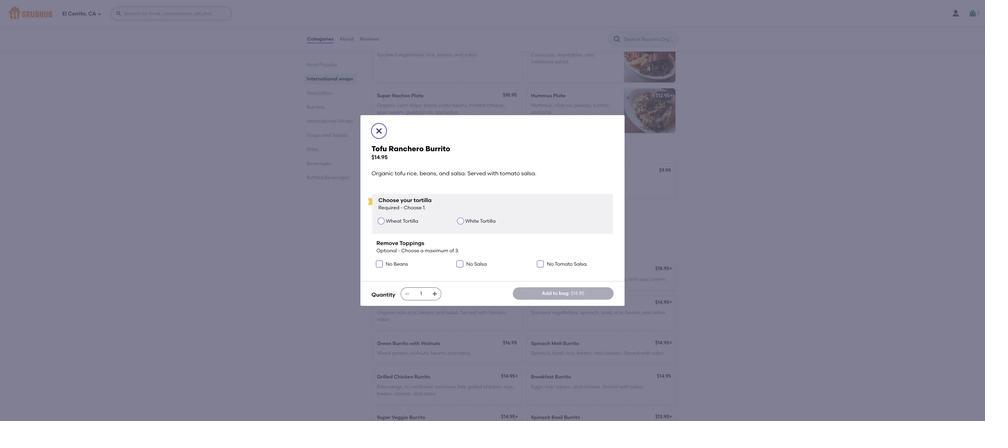 Task type: vqa. For each thing, say whether or not it's contained in the screenshot.
the Beans
yes



Task type: describe. For each thing, give the bounding box(es) containing it.
svg image up grilled beef burrito
[[539, 262, 543, 266]]

1 horizontal spatial basil,
[[601, 310, 613, 316]]

spinach melt burrito
[[531, 341, 579, 347]]

vegetables, for and
[[557, 52, 584, 58]]

wraps
[[339, 76, 353, 82]]

no beans
[[386, 262, 408, 267]]

sauteed vegetables, spinach, basil, rice, beans, and salsa.
[[531, 310, 666, 316]]

beverages tab
[[307, 160, 355, 167]]

garden plate
[[377, 42, 409, 48]]

sauce.
[[392, 185, 407, 191]]

$22.00 +
[[655, 42, 673, 48]]

wraps
[[338, 118, 353, 124]]

maximum
[[425, 248, 449, 254]]

olive
[[555, 103, 565, 108]]

grilled for grilled beef burrito
[[531, 267, 547, 273]]

burrito down salmon,
[[412, 300, 428, 306]]

el cerrito, ca
[[62, 11, 96, 17]]

add to bag: $14.95
[[542, 291, 585, 297]]

1 vertical spatial organic tofu rice, beans, and salsa. served with tomato salsa.
[[377, 310, 506, 323]]

black,
[[424, 103, 438, 108]]

plate for hummus plate
[[553, 93, 566, 99]]

mixed
[[377, 351, 391, 357]]

cerrito,
[[68, 11, 87, 17]]

falafel
[[377, 168, 393, 174]]

cheese
[[377, 219, 395, 224]]

chips,
[[409, 103, 423, 108]]

tofu ranchero burrito $14.95
[[372, 145, 451, 161]]

cheese with guacamole.
[[377, 219, 435, 224]]

and inside tab
[[322, 132, 332, 138]]

garden for garden burrito
[[531, 300, 549, 306]]

svg image up tofu ranchero burrito
[[405, 291, 410, 297]]

spinach for spinach melt burrito
[[531, 341, 551, 347]]

beef
[[548, 267, 559, 273]]

cheese, inside organic corn chips, black, pinto beans, melted cheese, sour cream, guacamole, and salsa.
[[487, 103, 505, 108]]

$13.95
[[656, 414, 670, 420]]

svg image inside '3' button
[[969, 9, 977, 18]]

svg image inside main navigation navigation
[[98, 12, 102, 16]]

lebanese
[[531, 59, 554, 65]]

garden for garden plate
[[377, 42, 395, 48]]

burritos inside tab
[[307, 104, 325, 110]]

remove toppings optional - choose a maximum of 3.
[[377, 240, 459, 254]]

quantity
[[372, 292, 395, 299]]

no
[[405, 384, 411, 390]]

search icon image
[[613, 35, 621, 43]]

1 horizontal spatial burritos
[[372, 246, 400, 255]]

popular
[[319, 62, 338, 68]]

hummus plate image
[[624, 88, 676, 133]]

burrito right basil at the right bottom of page
[[564, 415, 580, 421]]

tortilla
[[414, 197, 432, 204]]

baby
[[531, 168, 544, 174]]

$18.95
[[503, 92, 517, 98]]

burrito down the to at the bottom
[[550, 300, 566, 306]]

most popular tab
[[307, 61, 355, 68]]

quesadilla
[[377, 209, 403, 215]]

eggs,
[[531, 384, 544, 390]]

required
[[379, 205, 400, 211]]

tofu for tofu ranchero burrito $14.95
[[372, 145, 387, 153]]

about button
[[339, 27, 354, 52]]

0 horizontal spatial cheese.
[[583, 384, 601, 390]]

burrito up salmon,
[[408, 267, 424, 273]]

sides tab
[[307, 146, 355, 153]]

chicken
[[394, 375, 413, 380]]

organic for super
[[377, 103, 396, 108]]

and inside 'free range, no antibiotic hormone free grilled chicken, rice, beans, cheese, and salsa.'
[[413, 391, 422, 397]]

tomatoes,
[[428, 178, 451, 184]]

veggie
[[392, 415, 408, 421]]

wild
[[394, 277, 403, 282]]

sandwich
[[394, 168, 418, 174]]

reviews button
[[360, 27, 379, 52]]

couscous, vegetables, and lebanese salad.
[[531, 52, 594, 65]]

0 vertical spatial tofu
[[395, 170, 406, 177]]

plate for garden plate
[[396, 42, 409, 48]]

- inside remove toppings optional - choose a maximum of 3.
[[398, 248, 400, 254]]

mixed greens, walnuts, beans, and salsa.
[[377, 351, 471, 357]]

international wraps
[[307, 118, 353, 124]]

ranchero for tofu ranchero burrito
[[388, 300, 411, 306]]

about
[[340, 36, 354, 42]]

1 horizontal spatial plate
[[411, 93, 424, 99]]

$22.00
[[655, 42, 670, 48]]

main navigation navigation
[[0, 0, 986, 27]]

pita.
[[542, 110, 552, 115]]

specialties inside specialties tab
[[307, 90, 332, 96]]

range,
[[388, 384, 404, 390]]

green burrito with walnuts
[[377, 341, 440, 347]]

1 vertical spatial choose
[[404, 205, 422, 211]]

salads
[[333, 132, 349, 138]]

burritos tab
[[307, 104, 355, 111]]

lettuce,
[[479, 178, 496, 184]]

1 vertical spatial organic
[[372, 170, 394, 177]]

add
[[542, 291, 552, 297]]

3.
[[455, 248, 459, 254]]

bottled beverages tab
[[307, 174, 355, 181]]

salmon,
[[404, 277, 423, 282]]

ranchero for tofu ranchero burrito $14.95
[[389, 145, 424, 153]]

grass fed beef, rice, beans, cheese, salsa, and sour cream.
[[531, 277, 667, 282]]

and inside organic corn chips, black, pinto beans, melted cheese, sour cream, guacamole, and salsa.
[[435, 110, 445, 115]]

vegetables, for spinach,
[[552, 310, 579, 316]]

free range, no antibiotic hormone free grilled chicken, rice, beans, cheese, and salsa.
[[377, 384, 514, 397]]

$14.95 inside tofu ranchero burrito $14.95
[[372, 154, 388, 161]]

falafel, hummus with tomatoes, cucumber, lettuce, and tahini sauce.
[[377, 178, 507, 191]]

basil
[[552, 415, 563, 421]]

spinach,
[[580, 310, 600, 316]]

1 horizontal spatial cheese.
[[605, 351, 623, 357]]

bag:
[[559, 291, 570, 297]]

tomato
[[555, 262, 573, 267]]

international wraps tab
[[307, 75, 355, 83]]

fed
[[546, 277, 554, 282]]

super nachos plate
[[377, 93, 424, 99]]

cheese, inside 'free range, no antibiotic hormone free grilled chicken, rice, beans, cheese, and salsa.'
[[394, 391, 412, 397]]

cream, inside organic corn chips, black, pinto beans, melted cheese, sour cream, guacamole, and salsa.
[[388, 110, 405, 115]]

spinach, basil, rice, beans, and cheese. served with salsa.
[[531, 351, 665, 357]]

guacamole.
[[407, 219, 435, 224]]

salmon
[[389, 267, 407, 273]]

toppings
[[400, 240, 425, 247]]

categories button
[[307, 27, 334, 52]]

nachos
[[392, 93, 410, 99]]

your
[[401, 197, 412, 204]]

grass
[[531, 277, 545, 282]]

burrito right veggie
[[410, 415, 426, 421]]

$14.95 + for sauteed vegetables, spinach, basil, rice, beans, and salsa.
[[656, 300, 673, 306]]

organic corn chips, black, pinto beans, melted cheese, sour cream, guacamole, and salsa.
[[377, 103, 505, 115]]

1 horizontal spatial specialties
[[372, 148, 412, 156]]

melted
[[469, 103, 486, 108]]

walnuts,
[[410, 351, 430, 357]]



Task type: locate. For each thing, give the bounding box(es) containing it.
falafel sandwich
[[377, 168, 418, 174]]

tomato left baby
[[500, 170, 520, 177]]

corn
[[397, 103, 408, 108]]

no left salsa at left bottom
[[467, 262, 473, 267]]

1 vertical spatial specialties
[[372, 148, 412, 156]]

choose up the "required"
[[379, 197, 399, 204]]

tortilla for white tortilla
[[480, 218, 496, 224]]

plate up olive
[[553, 93, 566, 99]]

couscous plate image
[[624, 38, 676, 83]]

1 vertical spatial -
[[398, 248, 400, 254]]

1 vertical spatial spinach
[[531, 415, 551, 421]]

tortilla right white
[[480, 218, 496, 224]]

$15.95
[[656, 266, 670, 272]]

specialties up falafel sandwich at the left
[[372, 148, 412, 156]]

vegetables, for rice,
[[398, 52, 425, 58]]

0 vertical spatial spinach
[[531, 341, 551, 347]]

garden down reviews
[[377, 42, 395, 48]]

to
[[553, 291, 558, 297]]

no for no beans
[[386, 262, 393, 267]]

sauteed down garden burrito
[[531, 310, 551, 316]]

soups
[[307, 132, 321, 138]]

2 super from the top
[[377, 415, 391, 421]]

hummus
[[531, 93, 552, 99]]

organic left corn
[[377, 103, 396, 108]]

basil, right spinach,
[[601, 310, 613, 316]]

no for no salsa
[[467, 262, 473, 267]]

0 vertical spatial -
[[401, 205, 403, 211]]

grilled up grass
[[531, 267, 547, 273]]

0 vertical spatial sauteed
[[377, 52, 397, 58]]

- down your at the top
[[401, 205, 403, 211]]

burrito right baby
[[545, 168, 561, 174]]

$12.95
[[656, 93, 670, 99]]

ranchero down quantity
[[388, 300, 411, 306]]

1 international from the top
[[307, 76, 338, 82]]

0 vertical spatial beverages
[[307, 161, 331, 167]]

$14.95 + for free range, no antibiotic hormone free grilled chicken, rice, beans, cheese, and salsa.
[[501, 374, 518, 380]]

soups and salads tab
[[307, 132, 355, 139]]

international
[[307, 76, 338, 82], [307, 118, 337, 124]]

0 vertical spatial cheese,
[[487, 103, 505, 108]]

sour down 3.
[[452, 277, 462, 282]]

0 vertical spatial organic tofu rice, beans, and salsa. served with tomato salsa.
[[372, 170, 537, 177]]

choose inside remove toppings optional - choose a maximum of 3.
[[401, 248, 419, 254]]

wild salmon burrito
[[377, 267, 424, 273]]

international wraps tab
[[307, 118, 355, 125]]

burrito inside tofu ranchero burrito $14.95
[[426, 145, 451, 153]]

0 vertical spatial basil,
[[601, 310, 613, 316]]

- right optional
[[398, 248, 400, 254]]

sour for grass fed beef, rice, beans, cheese, salsa, and sour cream.
[[639, 277, 649, 282]]

no left "beans"
[[386, 262, 393, 267]]

vegetables, down garden burrito
[[552, 310, 579, 316]]

0 vertical spatial tomato
[[500, 170, 520, 177]]

specialties tab
[[307, 89, 355, 97]]

and inside hummus, olive oil, parsley, sumac, and pita.
[[531, 110, 541, 115]]

cheese, left salsa,
[[595, 277, 613, 282]]

sauteed for sauteed vegetables, spinach, basil, rice, beans, and salsa.
[[531, 310, 551, 316]]

0 horizontal spatial svg image
[[116, 11, 122, 16]]

parsley,
[[574, 103, 592, 108]]

0 horizontal spatial specialties
[[307, 90, 332, 96]]

2 tortilla from the left
[[480, 218, 496, 224]]

cheese.
[[605, 351, 623, 357], [583, 384, 601, 390]]

beans,
[[437, 52, 453, 58], [453, 103, 468, 108], [420, 170, 438, 177], [435, 277, 450, 282], [579, 277, 594, 282], [419, 310, 435, 316], [626, 310, 641, 316], [431, 351, 447, 357], [577, 351, 593, 357], [556, 384, 572, 390], [377, 391, 393, 397]]

0 vertical spatial choose
[[379, 197, 399, 204]]

melt
[[552, 341, 562, 347]]

organic up falafel,
[[372, 170, 394, 177]]

no for no tomato salsa.
[[547, 262, 554, 267]]

rice, inside 'free range, no antibiotic hormone free grilled chicken, rice, beans, cheese, and salsa.'
[[504, 384, 514, 390]]

spinach up "spinach,"
[[531, 341, 551, 347]]

2 spinach from the top
[[531, 415, 551, 421]]

hummus,
[[531, 103, 554, 108]]

vegetables, inside couscous, vegetables, and lebanese salad.
[[557, 52, 584, 58]]

organic tofu rice, beans, and salsa. served with tomato salsa.
[[372, 170, 537, 177], [377, 310, 506, 323]]

1 vertical spatial tomato
[[489, 310, 506, 316]]

breakfast burrito
[[531, 375, 571, 380]]

tofu
[[395, 170, 406, 177], [397, 310, 407, 316]]

burrito
[[426, 145, 451, 153], [545, 168, 561, 174], [408, 267, 424, 273], [560, 267, 576, 273], [412, 300, 428, 306], [550, 300, 566, 306], [393, 341, 409, 347], [563, 341, 579, 347], [415, 375, 431, 380], [555, 375, 571, 380], [410, 415, 426, 421], [564, 415, 580, 421]]

0 vertical spatial cheese.
[[605, 351, 623, 357]]

beans, inside organic corn chips, black, pinto beans, melted cheese, sour cream, guacamole, and salsa.
[[453, 103, 468, 108]]

organic
[[377, 103, 396, 108], [372, 170, 394, 177], [377, 310, 396, 316]]

1 vertical spatial sauteed
[[531, 310, 551, 316]]

couscous,
[[531, 52, 556, 58]]

spinach for spinach basil burrito
[[531, 415, 551, 421]]

vegetables, up salad.
[[557, 52, 584, 58]]

super
[[377, 93, 391, 99], [377, 415, 391, 421]]

super for super veggie burrito
[[377, 415, 391, 421]]

cheese, down $18.95
[[487, 103, 505, 108]]

beef,
[[555, 277, 566, 282]]

1 horizontal spatial sour
[[452, 277, 462, 282]]

no tomato salsa.
[[547, 262, 588, 267]]

1 horizontal spatial no
[[467, 262, 473, 267]]

- inside choose your tortilla required - choose 1.
[[401, 205, 403, 211]]

vegetables, down garden plate
[[398, 52, 425, 58]]

a
[[421, 248, 424, 254]]

sauteed down garden plate
[[377, 52, 397, 58]]

2 international from the top
[[307, 118, 337, 124]]

sour inside organic corn chips, black, pinto beans, melted cheese, sour cream, guacamole, and salsa.
[[377, 110, 387, 115]]

wheat
[[386, 218, 402, 224]]

0 vertical spatial garden
[[377, 42, 395, 48]]

most
[[307, 62, 318, 68]]

no
[[386, 262, 393, 267], [467, 262, 473, 267], [547, 262, 554, 267]]

with
[[488, 170, 499, 177], [417, 178, 426, 184], [396, 219, 406, 224], [478, 310, 488, 316], [410, 341, 420, 347], [641, 351, 651, 357], [620, 384, 630, 390]]

grilled for grilled chicken burrito
[[377, 375, 393, 380]]

1 vertical spatial beverages
[[325, 175, 350, 181]]

svg image
[[98, 12, 102, 16], [539, 262, 543, 266], [405, 291, 410, 297], [432, 291, 438, 297]]

salad.
[[555, 59, 569, 65]]

sumac,
[[593, 103, 610, 108]]

reviews
[[360, 36, 379, 42]]

specialties down international wraps
[[307, 90, 332, 96]]

tofu down quantity
[[377, 300, 387, 306]]

salsa,
[[615, 277, 628, 282]]

burrito up beef, on the bottom of the page
[[560, 267, 576, 273]]

$14.95 + for spinach, basil, rice, beans, and cheese. served with salsa.
[[656, 340, 673, 346]]

1 no from the left
[[386, 262, 393, 267]]

1 vertical spatial international
[[307, 118, 337, 124]]

0 horizontal spatial plate
[[396, 42, 409, 48]]

1 horizontal spatial cream,
[[463, 277, 479, 282]]

1 vertical spatial ranchero
[[388, 300, 411, 306]]

svg image right ca on the left top of page
[[98, 12, 102, 16]]

2 vertical spatial choose
[[401, 248, 419, 254]]

2 horizontal spatial cheese,
[[595, 277, 613, 282]]

no salsa
[[467, 262, 487, 267]]

2 horizontal spatial sour
[[639, 277, 649, 282]]

hormone
[[435, 384, 456, 390]]

beverages inside beverages tab
[[307, 161, 331, 167]]

garden burrito
[[531, 300, 566, 306]]

cream, down no salsa
[[463, 277, 479, 282]]

1 horizontal spatial garden
[[531, 300, 549, 306]]

greens,
[[392, 351, 409, 357]]

$15.95 +
[[656, 266, 673, 272]]

basil, down melt
[[553, 351, 565, 357]]

3 button
[[969, 7, 980, 20]]

2 horizontal spatial svg image
[[969, 9, 977, 18]]

0 vertical spatial specialties
[[307, 90, 332, 96]]

el
[[62, 11, 67, 17]]

0 vertical spatial grilled
[[531, 267, 547, 273]]

0 horizontal spatial burritos
[[307, 104, 325, 110]]

ranchero up the sandwich
[[389, 145, 424, 153]]

sour left the cream.
[[639, 277, 649, 282]]

spinach left basil at the right bottom of page
[[531, 415, 551, 421]]

categories
[[307, 36, 334, 42]]

0 vertical spatial international
[[307, 76, 338, 82]]

0 horizontal spatial -
[[398, 248, 400, 254]]

1 horizontal spatial cheese,
[[487, 103, 505, 108]]

1 vertical spatial cheese,
[[595, 277, 613, 282]]

$14.95
[[372, 154, 388, 161], [571, 291, 585, 297], [503, 300, 517, 306], [656, 300, 670, 306], [656, 340, 670, 346], [501, 374, 515, 380], [657, 374, 671, 380], [501, 414, 515, 420]]

0 vertical spatial super
[[377, 93, 391, 99]]

burrito right melt
[[563, 341, 579, 347]]

0 horizontal spatial sauteed
[[377, 52, 397, 58]]

sour for organic corn chips, black, pinto beans, melted cheese, sour cream, guacamole, and salsa.
[[377, 110, 387, 115]]

wild
[[377, 267, 388, 273]]

svg image
[[969, 9, 977, 18], [116, 11, 122, 16], [375, 127, 383, 135]]

1 vertical spatial burritos
[[372, 246, 400, 255]]

tortilla right wheat
[[403, 218, 418, 224]]

1 vertical spatial tofu
[[377, 300, 387, 306]]

sides
[[307, 147, 319, 152]]

bottled
[[307, 175, 324, 181]]

and inside falafel, hummus with tomatoes, cucumber, lettuce, and tahini sauce.
[[497, 178, 507, 184]]

beverages down beverages tab
[[325, 175, 350, 181]]

tortilla for wheat tortilla
[[403, 218, 418, 224]]

bottled beverages
[[307, 175, 350, 181]]

with inside falafel, hummus with tomatoes, cucumber, lettuce, and tahini sauce.
[[417, 178, 426, 184]]

1 horizontal spatial svg image
[[375, 127, 383, 135]]

1 vertical spatial cream,
[[463, 277, 479, 282]]

with inside organic tofu rice, beans, and salsa. served with tomato salsa.
[[478, 310, 488, 316]]

tofu inside tofu ranchero burrito $14.95
[[372, 145, 387, 153]]

organic inside organic corn chips, black, pinto beans, melted cheese, sour cream, guacamole, and salsa.
[[377, 103, 396, 108]]

sauteed vegetables, rice, beans, and salsa.
[[377, 52, 478, 58]]

2 horizontal spatial no
[[547, 262, 554, 267]]

tahini
[[377, 185, 390, 191]]

1 tortilla from the left
[[403, 218, 418, 224]]

0 vertical spatial organic
[[377, 103, 396, 108]]

salsa. inside 'free range, no antibiotic hormone free grilled chicken, rice, beans, cheese, and salsa.'
[[424, 391, 437, 397]]

Search Razan's Organic Kitchen search field
[[624, 36, 676, 43]]

super left nachos
[[377, 93, 391, 99]]

0 horizontal spatial garden
[[377, 42, 395, 48]]

svg image right input item quantity number field
[[432, 291, 438, 297]]

choose down your at the top
[[404, 205, 422, 211]]

international wraps
[[307, 76, 353, 82]]

$11.95
[[504, 168, 517, 173]]

tofu down tofu ranchero burrito
[[397, 310, 407, 316]]

burrito right 'breakfast'
[[555, 375, 571, 380]]

burrito up tomatoes,
[[426, 145, 451, 153]]

international up the soups and salads
[[307, 118, 337, 124]]

1 vertical spatial grilled
[[377, 277, 392, 282]]

$16.95
[[503, 340, 517, 346]]

sour down the super nachos plate
[[377, 110, 387, 115]]

grilled down wild
[[377, 277, 392, 282]]

cheese, down no
[[394, 391, 412, 397]]

tofu up hummus
[[395, 170, 406, 177]]

plate up chips,
[[411, 93, 424, 99]]

choose down toppings
[[401, 248, 419, 254]]

3 no from the left
[[547, 262, 554, 267]]

burrito up antibiotic
[[415, 375, 431, 380]]

tomato up $16.95
[[489, 310, 506, 316]]

0 vertical spatial burritos
[[307, 104, 325, 110]]

salsa. inside organic corn chips, black, pinto beans, melted cheese, sour cream, guacamole, and salsa.
[[446, 110, 459, 115]]

white
[[465, 218, 479, 224]]

1 horizontal spatial -
[[401, 205, 403, 211]]

0 horizontal spatial sour
[[377, 110, 387, 115]]

2 horizontal spatial plate
[[553, 93, 566, 99]]

beans
[[394, 262, 408, 267]]

garden down add
[[531, 300, 549, 306]]

guacamole,
[[406, 110, 434, 115]]

super left veggie
[[377, 415, 391, 421]]

+
[[670, 42, 673, 48], [670, 93, 673, 99], [670, 266, 673, 272], [670, 300, 673, 306], [670, 340, 673, 346], [515, 374, 518, 380], [515, 414, 518, 420], [670, 414, 673, 420]]

0 horizontal spatial tortilla
[[403, 218, 418, 224]]

hummus
[[395, 178, 416, 184]]

international for international wraps
[[307, 76, 338, 82]]

tofu for tofu ranchero burrito
[[377, 300, 387, 306]]

ca
[[88, 11, 96, 17]]

0 vertical spatial cream,
[[388, 110, 405, 115]]

1 vertical spatial cheese.
[[583, 384, 601, 390]]

1 vertical spatial garden
[[531, 300, 549, 306]]

cream, down corn
[[388, 110, 405, 115]]

super for super nachos plate
[[377, 93, 391, 99]]

burritos up no beans at left
[[372, 246, 400, 255]]

0 vertical spatial tofu
[[372, 145, 387, 153]]

2 vertical spatial grilled
[[377, 375, 393, 380]]

vegetables,
[[398, 52, 425, 58], [557, 52, 584, 58], [552, 310, 579, 316]]

grilled chicken burrito
[[377, 375, 431, 380]]

0 horizontal spatial cheese,
[[394, 391, 412, 397]]

choose your tortilla required - choose 1.
[[379, 197, 432, 211]]

no left tomato
[[547, 262, 554, 267]]

beans, inside 'free range, no antibiotic hormone free grilled chicken, rice, beans, cheese, and salsa.'
[[377, 391, 393, 397]]

0 horizontal spatial no
[[386, 262, 393, 267]]

burritos up 'international wraps'
[[307, 104, 325, 110]]

green
[[377, 341, 392, 347]]

grilled up free
[[377, 375, 393, 380]]

0 horizontal spatial cream,
[[388, 110, 405, 115]]

2 vertical spatial organic
[[377, 310, 396, 316]]

ranchero inside tofu ranchero burrito $14.95
[[389, 145, 424, 153]]

organic tofu rice, beans, and salsa. served with tomato salsa. up cucumber,
[[372, 170, 537, 177]]

international down most popular
[[307, 76, 338, 82]]

beverages
[[307, 161, 331, 167], [325, 175, 350, 181]]

1 super from the top
[[377, 93, 391, 99]]

1 horizontal spatial tortilla
[[480, 218, 496, 224]]

0 horizontal spatial basil,
[[553, 351, 565, 357]]

2 no from the left
[[467, 262, 473, 267]]

burrito up the greens, on the bottom of page
[[393, 341, 409, 347]]

organic down quantity
[[377, 310, 396, 316]]

organic tofu rice, beans, and salsa. served with tomato salsa. up walnuts
[[377, 310, 506, 323]]

pinto
[[439, 103, 451, 108]]

cream.
[[651, 277, 667, 282]]

grilled for grilled wild salmon, rice, beans, sour cream, and salsa.
[[377, 277, 392, 282]]

grilled
[[531, 267, 547, 273], [377, 277, 392, 282], [377, 375, 393, 380]]

eggs, rice, beans, and cheese. served with salsa.
[[531, 384, 644, 390]]

1 vertical spatial basil,
[[553, 351, 565, 357]]

breakfast
[[531, 375, 554, 380]]

sour
[[377, 110, 387, 115], [452, 277, 462, 282], [639, 277, 649, 282]]

3
[[977, 10, 980, 16]]

organic for tofu
[[377, 310, 396, 316]]

Input item quantity number field
[[414, 288, 429, 300]]

beverages up "bottled"
[[307, 161, 331, 167]]

plate up sauteed vegetables, rice, beans, and salsa.
[[396, 42, 409, 48]]

1 vertical spatial tofu
[[397, 310, 407, 316]]

grilled beef burrito
[[531, 267, 576, 273]]

international for international wraps
[[307, 118, 337, 124]]

0 vertical spatial ranchero
[[389, 145, 424, 153]]

beverages inside the bottled beverages tab
[[325, 175, 350, 181]]

1 horizontal spatial sauteed
[[531, 310, 551, 316]]

2 vertical spatial cheese,
[[394, 391, 412, 397]]

baby burrito
[[531, 168, 561, 174]]

tofu up falafel
[[372, 145, 387, 153]]

1 vertical spatial super
[[377, 415, 391, 421]]

and inside couscous, vegetables, and lebanese salad.
[[585, 52, 594, 58]]

1 spinach from the top
[[531, 341, 551, 347]]

walnuts
[[421, 341, 440, 347]]

sauteed for sauteed vegetables, rice, beans, and salsa.
[[377, 52, 397, 58]]



